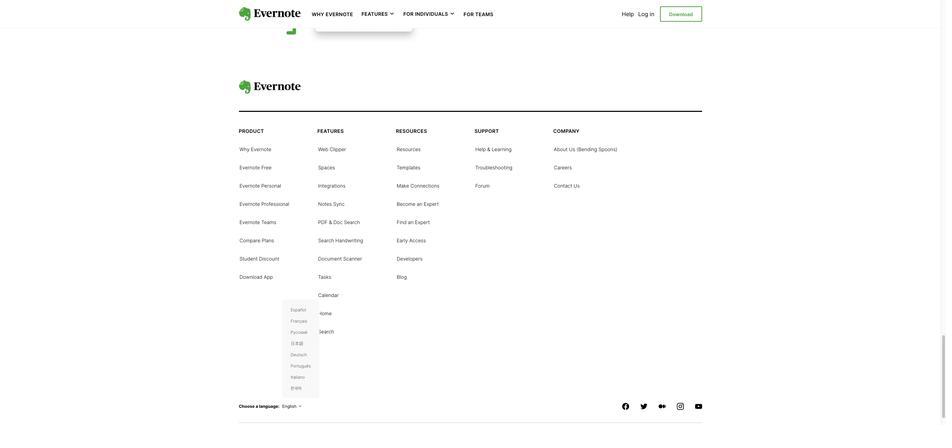 Task type: locate. For each thing, give the bounding box(es) containing it.
search handwriting
[[318, 238, 363, 244]]

evernote for professional
[[239, 201, 260, 207]]

evernote for teams
[[239, 219, 260, 225]]

1 horizontal spatial download
[[669, 11, 693, 17]]

learning
[[492, 146, 512, 152]]

1 horizontal spatial features
[[361, 11, 388, 17]]

& for help
[[487, 146, 490, 152]]

1 vertical spatial why evernote
[[239, 146, 271, 152]]

why for evernote professional
[[239, 146, 250, 152]]

1 horizontal spatial why
[[312, 11, 324, 17]]

0 vertical spatial why evernote link
[[312, 11, 353, 18]]

scanner
[[343, 256, 362, 262]]

professional
[[261, 201, 289, 207]]

for
[[403, 11, 414, 17], [464, 11, 474, 17]]

pdf & doc search link
[[318, 219, 360, 226]]

0 horizontal spatial download
[[239, 274, 262, 280]]

compare
[[239, 238, 260, 244]]

an right the become
[[417, 201, 422, 207]]

expert down connections
[[424, 201, 439, 207]]

log in
[[638, 11, 654, 18]]

evernote free
[[239, 165, 272, 171]]

0 horizontal spatial features
[[317, 128, 344, 134]]

search right doc
[[344, 219, 360, 225]]

help left "log"
[[622, 11, 634, 18]]

search handwriting link
[[318, 237, 363, 244]]

why
[[312, 11, 324, 17], [239, 146, 250, 152]]

1 evernote logo image from the top
[[239, 7, 301, 21]]

search inside 'link'
[[318, 238, 334, 244]]

search down pdf
[[318, 238, 334, 244]]

an right find
[[408, 219, 414, 225]]

1 horizontal spatial help
[[622, 11, 634, 18]]

resources up templates link
[[397, 146, 421, 152]]

download right in
[[669, 11, 693, 17]]

resources up resources link
[[396, 128, 427, 134]]

0 vertical spatial evernote logo image
[[239, 7, 301, 21]]

us right about
[[569, 146, 575, 152]]

spaces link
[[318, 164, 335, 171]]

1 vertical spatial an
[[408, 219, 414, 225]]

a
[[256, 404, 258, 409]]

& for pdf
[[329, 219, 332, 225]]

forum
[[475, 183, 490, 189]]

evernote
[[326, 11, 353, 17], [251, 146, 271, 152], [239, 165, 260, 171], [239, 183, 260, 189], [239, 201, 260, 207], [239, 219, 260, 225]]

0 horizontal spatial why evernote
[[239, 146, 271, 152]]

1 vertical spatial search
[[318, 238, 334, 244]]

0 vertical spatial teams
[[475, 11, 493, 17]]

connections
[[410, 183, 439, 189]]

find
[[397, 219, 407, 225]]

tasks
[[318, 274, 331, 280]]

1 vertical spatial features
[[317, 128, 344, 134]]

0 horizontal spatial why
[[239, 146, 250, 152]]

0 vertical spatial search
[[344, 219, 360, 225]]

about us (bending spoons)
[[554, 146, 617, 152]]

1 vertical spatial &
[[329, 219, 332, 225]]

0 vertical spatial an
[[417, 201, 422, 207]]

for individuals button
[[403, 11, 455, 17]]

download left "app"
[[239, 274, 262, 280]]

choose a language:
[[239, 404, 279, 409]]

why for for teams
[[312, 11, 324, 17]]

us
[[569, 146, 575, 152], [574, 183, 580, 189]]

expert down the "become an expert"
[[415, 219, 430, 225]]

why evernote link
[[312, 11, 353, 18], [239, 146, 271, 153]]

why evernote for for
[[312, 11, 353, 17]]

evernote free link
[[239, 164, 272, 171]]

home
[[318, 311, 332, 317]]

make connections link
[[397, 182, 439, 189]]

evernote professional
[[239, 201, 289, 207]]

why evernote link for evernote
[[239, 146, 271, 153]]

search
[[344, 219, 360, 225], [318, 238, 334, 244], [318, 329, 334, 335]]

search for search
[[318, 329, 334, 335]]

1 horizontal spatial why evernote
[[312, 11, 353, 17]]

evernote teams link
[[239, 219, 276, 226]]

about
[[554, 146, 568, 152]]

find an expert
[[397, 219, 430, 225]]

0 vertical spatial &
[[487, 146, 490, 152]]

0 horizontal spatial &
[[329, 219, 332, 225]]

become
[[397, 201, 415, 207]]

0 horizontal spatial teams
[[261, 219, 276, 225]]

company
[[553, 128, 580, 134]]

document scanner
[[318, 256, 362, 262]]

1 horizontal spatial &
[[487, 146, 490, 152]]

한국어
[[291, 386, 302, 391]]

help down support
[[475, 146, 486, 152]]

0 vertical spatial why
[[312, 11, 324, 17]]

troubleshooting link
[[475, 164, 512, 171]]

0 horizontal spatial for
[[403, 11, 414, 17]]

evernote inside "link"
[[239, 165, 260, 171]]

1 horizontal spatial why evernote link
[[312, 11, 353, 18]]

compare plans
[[239, 238, 274, 244]]

& left learning
[[487, 146, 490, 152]]

0 vertical spatial why evernote
[[312, 11, 353, 17]]

for inside button
[[403, 11, 414, 17]]

careers link
[[554, 164, 572, 171]]

0 vertical spatial expert
[[424, 201, 439, 207]]

for individuals
[[403, 11, 448, 17]]

0 horizontal spatial help
[[475, 146, 486, 152]]

expert for become an expert
[[424, 201, 439, 207]]

italiano
[[291, 375, 305, 380]]

0 vertical spatial features
[[361, 11, 388, 17]]

contact us link
[[554, 182, 580, 189]]

log in link
[[638, 11, 654, 18]]

early access link
[[397, 237, 426, 244]]

personal
[[261, 183, 281, 189]]

1 horizontal spatial an
[[417, 201, 422, 207]]

0 horizontal spatial an
[[408, 219, 414, 225]]

compare plans link
[[239, 237, 274, 244]]

0 horizontal spatial why evernote link
[[239, 146, 271, 153]]

evernote teams
[[239, 219, 276, 225]]

language:
[[259, 404, 279, 409]]

contact
[[554, 183, 572, 189]]

developers
[[397, 256, 423, 262]]

doc
[[333, 219, 343, 225]]

in
[[650, 11, 654, 18]]

1 vertical spatial expert
[[415, 219, 430, 225]]

search down home
[[318, 329, 334, 335]]

spoons)
[[598, 146, 617, 152]]

help for help
[[622, 11, 634, 18]]

italiano link
[[291, 374, 305, 381]]

support
[[475, 128, 499, 134]]

us right contact
[[574, 183, 580, 189]]

download app link
[[239, 273, 273, 280]]

1 vertical spatial us
[[574, 183, 580, 189]]

early access
[[397, 238, 426, 244]]

document
[[318, 256, 342, 262]]

calendar link
[[318, 292, 339, 299]]

español link
[[291, 306, 306, 313]]

teams for evernote teams
[[261, 219, 276, 225]]

teams for for teams
[[475, 11, 493, 17]]

0 vertical spatial us
[[569, 146, 575, 152]]

0 vertical spatial download
[[669, 11, 693, 17]]

1 vertical spatial teams
[[261, 219, 276, 225]]

web clipper
[[318, 146, 346, 152]]

0 vertical spatial help
[[622, 11, 634, 18]]

evernote logo image
[[239, 7, 301, 21], [239, 80, 301, 94]]

teams inside evernote teams link
[[261, 219, 276, 225]]

expert
[[424, 201, 439, 207], [415, 219, 430, 225]]

blog link
[[397, 273, 407, 280]]

1 vertical spatial why
[[239, 146, 250, 152]]

deutsch
[[291, 352, 307, 358]]

2 vertical spatial search
[[318, 329, 334, 335]]

download
[[669, 11, 693, 17], [239, 274, 262, 280]]

resources
[[396, 128, 427, 134], [397, 146, 421, 152]]

1 vertical spatial download
[[239, 274, 262, 280]]

student discount
[[239, 256, 279, 262]]

& left doc
[[329, 219, 332, 225]]

1 vertical spatial help
[[475, 146, 486, 152]]

an
[[417, 201, 422, 207], [408, 219, 414, 225]]

1 vertical spatial evernote logo image
[[239, 80, 301, 94]]

integrations link
[[318, 182, 345, 189]]

1 vertical spatial why evernote link
[[239, 146, 271, 153]]

1 horizontal spatial teams
[[475, 11, 493, 17]]

teams inside for teams link
[[475, 11, 493, 17]]

1 horizontal spatial for
[[464, 11, 474, 17]]



Task type: vqa. For each thing, say whether or not it's contained in the screenshot.
6
no



Task type: describe. For each thing, give the bounding box(es) containing it.
features button
[[361, 11, 395, 17]]

1 vertical spatial resources
[[397, 146, 421, 152]]

find an expert link
[[397, 219, 430, 226]]

individuals
[[415, 11, 448, 17]]

app
[[264, 274, 273, 280]]

pdf
[[318, 219, 328, 225]]

español
[[291, 308, 306, 313]]

templates link
[[397, 164, 420, 171]]

download app
[[239, 274, 273, 280]]

(bending
[[577, 146, 597, 152]]

integrations
[[318, 183, 345, 189]]

português link
[[291, 362, 311, 369]]

evernote for free
[[239, 165, 260, 171]]

help link
[[622, 11, 634, 18]]

help for help & learning
[[475, 146, 486, 152]]

about us (bending spoons) link
[[554, 146, 617, 153]]

한국어 link
[[291, 385, 302, 392]]

русский link
[[291, 329, 307, 336]]

troubleshooting
[[475, 165, 512, 171]]

us for about
[[569, 146, 575, 152]]

forum link
[[475, 182, 490, 189]]

student
[[239, 256, 258, 262]]

careers
[[554, 165, 572, 171]]

log
[[638, 11, 648, 18]]

document scanner link
[[318, 255, 362, 262]]

templates
[[397, 165, 420, 171]]

evernote personal link
[[239, 182, 281, 189]]

tasks link
[[318, 273, 331, 280]]

why evernote for evernote
[[239, 146, 271, 152]]

русский
[[291, 330, 307, 335]]

deutsch link
[[291, 351, 307, 358]]

português
[[291, 364, 311, 369]]

contact us
[[554, 183, 580, 189]]

for for for teams
[[464, 11, 474, 17]]

developers link
[[397, 255, 423, 262]]

home link
[[318, 310, 332, 317]]

student discount link
[[239, 255, 279, 262]]

download link
[[660, 6, 702, 22]]

help & learning
[[475, 146, 512, 152]]

expert for find an expert
[[415, 219, 430, 225]]

download for download
[[669, 11, 693, 17]]

features inside "button"
[[361, 11, 388, 17]]

showcase of the calendar feature of evernote image
[[239, 0, 421, 46]]

early
[[397, 238, 408, 244]]

resources link
[[397, 146, 421, 153]]

0 vertical spatial resources
[[396, 128, 427, 134]]

download for download app
[[239, 274, 262, 280]]

choose
[[239, 404, 255, 409]]

an for become
[[417, 201, 422, 207]]

日本語
[[291, 341, 303, 346]]

2 evernote logo image from the top
[[239, 80, 301, 94]]

handwriting
[[335, 238, 363, 244]]

notes sync
[[318, 201, 345, 207]]

evernote professional link
[[239, 200, 289, 207]]

for teams link
[[464, 11, 493, 18]]

日本語 link
[[291, 340, 303, 347]]

notes
[[318, 201, 332, 207]]

calendar
[[318, 292, 339, 298]]

become an expert link
[[397, 200, 439, 207]]

free
[[261, 165, 272, 171]]

for for for individuals
[[403, 11, 414, 17]]

english
[[282, 404, 296, 409]]

evernote personal
[[239, 183, 281, 189]]

search link
[[318, 328, 334, 335]]

web
[[318, 146, 328, 152]]

pdf & doc search
[[318, 219, 360, 225]]

why evernote link for for
[[312, 11, 353, 18]]

for teams
[[464, 11, 493, 17]]

sync
[[333, 201, 345, 207]]

product
[[239, 128, 264, 134]]

spaces
[[318, 165, 335, 171]]

an for find
[[408, 219, 414, 225]]

help & learning link
[[475, 146, 512, 153]]

make connections
[[397, 183, 439, 189]]

search for search handwriting
[[318, 238, 334, 244]]

evernote for personal
[[239, 183, 260, 189]]

plans
[[262, 238, 274, 244]]

become an expert
[[397, 201, 439, 207]]

français
[[291, 319, 307, 324]]

web clipper link
[[318, 146, 346, 153]]

discount
[[259, 256, 279, 262]]

us for contact
[[574, 183, 580, 189]]



